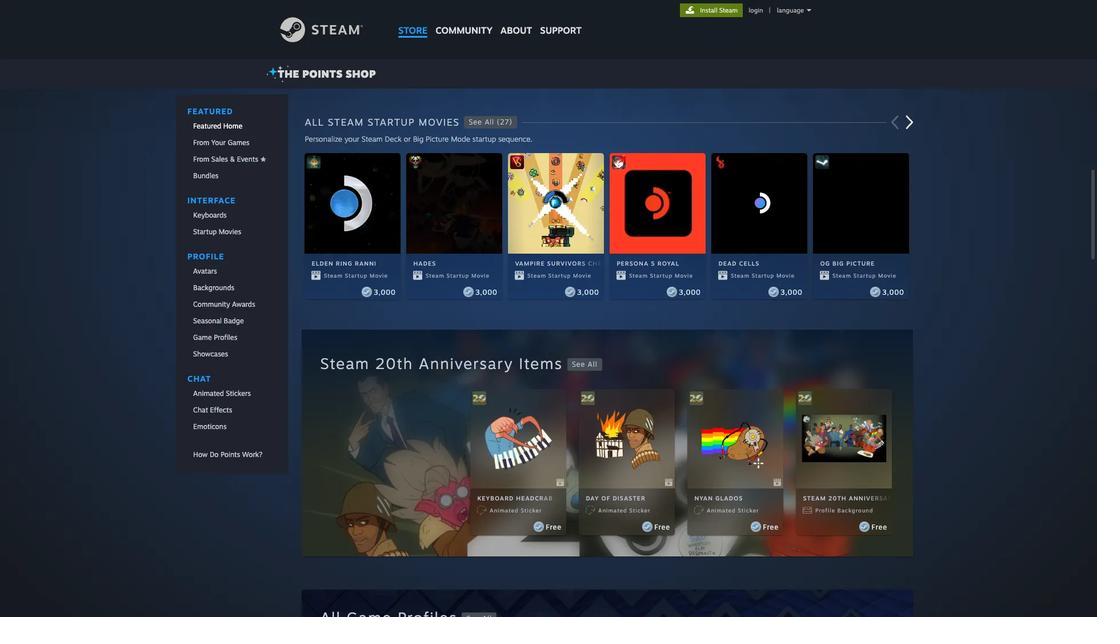 Task type: locate. For each thing, give the bounding box(es) containing it.
see up startup
[[469, 118, 482, 126]]

see inside see all button
[[572, 360, 585, 368]]

all
[[305, 116, 324, 128], [485, 118, 494, 126], [588, 360, 597, 368]]

your
[[345, 134, 359, 143]]

badge
[[223, 317, 244, 325]]

animated down nyan glados on the bottom right of the page
[[707, 507, 736, 514]]

free for day of disaster
[[655, 523, 671, 531]]

steam 20th anniversary items
[[320, 354, 563, 373]]

movie for og big picture
[[879, 272, 897, 279]]

do
[[209, 450, 218, 459]]

steam startup movie down vampire survivors chest
[[528, 272, 592, 279]]

3 sticker from the left
[[738, 507, 759, 514]]

4 steam startup movie from the left
[[629, 272, 693, 279]]

free for steam 20th anniversary
[[872, 523, 888, 531]]

animated sticker for glados
[[707, 507, 759, 514]]

1 from from the top
[[193, 138, 209, 147]]

free for keyboard headcrab
[[546, 523, 562, 531]]

0 vertical spatial movies
[[419, 116, 460, 128]]

movie for persona 5 royal
[[675, 272, 693, 279]]

2 from from the top
[[193, 155, 209, 163]]

elden ring ranni
[[312, 260, 377, 267]]

anniversary up steam 20th anniversary icon
[[419, 354, 513, 373]]

install steam link
[[680, 3, 743, 17]]

3 animated sticker from the left
[[707, 507, 759, 514]]

animated sticker down the glados
[[707, 507, 759, 514]]

1 horizontal spatial see
[[572, 360, 585, 368]]

store
[[398, 25, 428, 36]]

language
[[777, 6, 804, 14]]

4 free from the left
[[872, 523, 888, 531]]

0 horizontal spatial anniversary
[[419, 354, 513, 373]]

anniversary for steam 20th anniversary
[[849, 495, 897, 501]]

1 horizontal spatial animated sticker
[[599, 507, 651, 514]]

sticker down the disaster
[[630, 507, 651, 514]]

see all (27) link
[[460, 116, 517, 129]]

game profiles link
[[176, 330, 288, 345]]

1 3,000 from the left
[[374, 288, 396, 297]]

1 horizontal spatial points
[[302, 67, 343, 80]]

1 sticker from the left
[[521, 507, 542, 514]]

keyboards
[[193, 211, 226, 219]]

0 vertical spatial big
[[413, 134, 424, 143]]

featured
[[193, 122, 221, 130]]

all left (27)
[[485, 118, 494, 126]]

steam 20th anniversary image
[[581, 391, 595, 405], [690, 391, 704, 405], [799, 391, 812, 405]]

steam
[[719, 6, 738, 14], [328, 116, 364, 128], [362, 134, 383, 143], [324, 272, 343, 279], [426, 272, 445, 279], [528, 272, 547, 279], [629, 272, 648, 279], [731, 272, 750, 279], [833, 272, 852, 279], [320, 354, 370, 373], [803, 495, 826, 501]]

0 horizontal spatial 20th
[[375, 354, 413, 373]]

1 vertical spatial see
[[572, 360, 585, 368]]

big right or
[[413, 134, 424, 143]]

3,000 for elden ring ranni
[[374, 288, 396, 297]]

anniversary up background
[[849, 495, 897, 501]]

0 horizontal spatial animated sticker
[[490, 507, 542, 514]]

animated sticker down keyboard headcrab
[[490, 507, 542, 514]]

points right do
[[220, 450, 240, 459]]

big
[[413, 134, 424, 143], [833, 260, 844, 267]]

stickers
[[226, 389, 251, 398]]

see all link
[[563, 358, 602, 371]]

3 steam startup movie from the left
[[528, 272, 592, 279]]

steam startup movie down 'ranni'
[[324, 272, 388, 279]]

4 3,000 from the left
[[679, 288, 701, 297]]

all inside see all (27) 'button'
[[485, 118, 494, 126]]

login link
[[746, 6, 765, 14]]

the points shop
[[278, 67, 376, 80]]

steam big picture image
[[816, 155, 829, 169]]

1 vertical spatial movies
[[218, 227, 241, 236]]

3 free from the left
[[763, 523, 779, 531]]

picture left mode
[[426, 134, 449, 143]]

6 movie from the left
[[879, 272, 897, 279]]

3,000 for persona 5 royal
[[679, 288, 701, 297]]

bundles
[[193, 171, 218, 180]]

see all (27) button
[[464, 116, 517, 129]]

2 sticker from the left
[[630, 507, 651, 514]]

vampire survivors image
[[511, 155, 524, 169]]

1 movie from the left
[[370, 272, 388, 279]]

chat
[[193, 406, 208, 414]]

0 horizontal spatial sticker
[[521, 507, 542, 514]]

0 horizontal spatial steam 20th anniversary image
[[581, 391, 595, 405]]

4 movie from the left
[[675, 272, 693, 279]]

0 horizontal spatial points
[[220, 450, 240, 459]]

5 3,000 from the left
[[781, 288, 803, 297]]

3 3,000 from the left
[[578, 288, 600, 297]]

0 vertical spatial 20th
[[375, 354, 413, 373]]

0 horizontal spatial all
[[305, 116, 324, 128]]

0 vertical spatial from
[[193, 138, 209, 147]]

animated sticker
[[490, 507, 542, 514], [599, 507, 651, 514], [707, 507, 759, 514]]

2 movie from the left
[[472, 272, 490, 279]]

disaster
[[613, 495, 646, 501]]

movie for elden ring ranni
[[370, 272, 388, 279]]

hades
[[413, 260, 436, 267]]

events
[[237, 155, 258, 163]]

profile
[[816, 507, 836, 514]]

startup
[[472, 134, 496, 143]]

movie for dead cells
[[777, 272, 795, 279]]

home
[[223, 122, 242, 130]]

persona
[[617, 260, 649, 267]]

1 steam startup movie from the left
[[324, 272, 388, 279]]

3,000 for og big picture
[[883, 288, 905, 297]]

movies down keyboards link
[[218, 227, 241, 236]]

elden ring image
[[307, 155, 321, 169]]

steam startup movie down cells
[[731, 272, 795, 279]]

vampire
[[515, 260, 545, 267]]

1 horizontal spatial all
[[485, 118, 494, 126]]

from left the your
[[193, 138, 209, 147]]

startup for vampire survivors chest
[[549, 272, 571, 279]]

1 vertical spatial 20th
[[828, 495, 847, 501]]

steam startup movie down the 'royal'
[[629, 272, 693, 279]]

sticker
[[521, 507, 542, 514], [630, 507, 651, 514], [738, 507, 759, 514]]

chest
[[588, 260, 610, 267]]

6 steam startup movie from the left
[[833, 272, 897, 279]]

2 steam 20th anniversary image from the left
[[690, 391, 704, 405]]

1 vertical spatial from
[[193, 155, 209, 163]]

nyan
[[695, 495, 713, 501]]

from up bundles
[[193, 155, 209, 163]]

0 vertical spatial picture
[[426, 134, 449, 143]]

movies
[[419, 116, 460, 128], [218, 227, 241, 236]]

all right items
[[588, 360, 597, 368]]

3 movie from the left
[[573, 272, 592, 279]]

keyboard headcrab
[[477, 495, 553, 501]]

animated for keyboard headcrab
[[490, 507, 519, 514]]

all for anniversary
[[588, 360, 597, 368]]

2 steam startup movie from the left
[[426, 272, 490, 279]]

your
[[211, 138, 225, 147]]

1 horizontal spatial sticker
[[630, 507, 651, 514]]

big right og
[[833, 260, 844, 267]]

og
[[820, 260, 830, 267]]

see right items
[[572, 360, 585, 368]]

how do points work? link
[[176, 447, 288, 462]]

1 vertical spatial big
[[833, 260, 844, 267]]

1 horizontal spatial steam 20th anniversary image
[[690, 391, 704, 405]]

sticker down the "headcrab"
[[521, 507, 542, 514]]

see all (27)
[[469, 118, 512, 126]]

login
[[749, 6, 763, 14]]

picture right og
[[846, 260, 875, 267]]

animated down the keyboard
[[490, 507, 519, 514]]

from your games link
[[176, 135, 288, 150]]

steam startup movie down og big picture
[[833, 272, 897, 279]]

1 horizontal spatial movies
[[419, 116, 460, 128]]

1 horizontal spatial 20th
[[828, 495, 847, 501]]

6 3,000 from the left
[[883, 288, 905, 297]]

about
[[500, 25, 532, 36]]

3,000 for dead cells
[[781, 288, 803, 297]]

1 vertical spatial picture
[[846, 260, 875, 267]]

1 free from the left
[[546, 523, 562, 531]]

steam 20th anniversary image for nyan glados
[[690, 391, 704, 405]]

points right the the
[[302, 67, 343, 80]]

steam 20th anniversary
[[803, 495, 897, 501]]

sticker for nyan glados
[[738, 507, 759, 514]]

2 horizontal spatial sticker
[[738, 507, 759, 514]]

see
[[469, 118, 482, 126], [572, 360, 585, 368]]

deck
[[385, 134, 402, 143]]

seasonal badge link
[[176, 313, 288, 329]]

showcases link
[[176, 346, 288, 362]]

animated sticker for headcrab
[[490, 507, 542, 514]]

2 free from the left
[[655, 523, 671, 531]]

emoticons link
[[176, 419, 288, 434]]

startup for elden ring ranni
[[345, 272, 368, 279]]

5
[[651, 260, 655, 267]]

from your games
[[193, 138, 249, 147]]

0 vertical spatial anniversary
[[419, 354, 513, 373]]

1 animated sticker from the left
[[490, 507, 542, 514]]

1 steam 20th anniversary image from the left
[[581, 391, 595, 405]]

2 horizontal spatial steam 20th anniversary image
[[799, 391, 812, 405]]

0 vertical spatial points
[[302, 67, 343, 80]]

1 vertical spatial anniversary
[[849, 495, 897, 501]]

see inside see all (27) 'button'
[[469, 118, 482, 126]]

5 steam startup movie from the left
[[731, 272, 795, 279]]

about link
[[496, 0, 536, 39]]

2 horizontal spatial animated sticker
[[707, 507, 759, 514]]

2 animated sticker from the left
[[599, 507, 651, 514]]

1 vertical spatial points
[[220, 450, 240, 459]]

steam startup movie for og big picture
[[833, 272, 897, 279]]

startup movies
[[193, 227, 241, 236]]

animated down the day of disaster
[[599, 507, 627, 514]]

avatars
[[193, 267, 217, 275]]

steam 20th anniversary image for day of disaster
[[581, 391, 595, 405]]

movies up personalize your steam deck or big picture mode startup sequence.
[[419, 116, 460, 128]]

personalize your steam deck or big picture mode startup sequence.
[[305, 134, 532, 143]]

profile background
[[816, 507, 874, 514]]

seasonal
[[193, 317, 222, 325]]

or
[[404, 134, 411, 143]]

0 vertical spatial see
[[469, 118, 482, 126]]

picture
[[426, 134, 449, 143], [846, 260, 875, 267]]

5 movie from the left
[[777, 272, 795, 279]]

2 3,000 from the left
[[476, 288, 498, 297]]

all up personalize
[[305, 116, 324, 128]]

1 horizontal spatial anniversary
[[849, 495, 897, 501]]

backgrounds
[[193, 283, 234, 292]]

steam startup movie down hades
[[426, 272, 490, 279]]

avatars link
[[176, 263, 288, 279]]

2 horizontal spatial all
[[588, 360, 597, 368]]

from for from your games
[[193, 138, 209, 147]]

0 horizontal spatial see
[[469, 118, 482, 126]]

animated sticker down the disaster
[[599, 507, 651, 514]]

all inside see all button
[[588, 360, 597, 368]]

sales
[[211, 155, 228, 163]]

sticker down the glados
[[738, 507, 759, 514]]



Task type: vqa. For each thing, say whether or not it's contained in the screenshot.
"Avatars"
yes



Task type: describe. For each thing, give the bounding box(es) containing it.
support link
[[536, 0, 586, 39]]

sequence.
[[498, 134, 532, 143]]

startup for og big picture
[[854, 272, 876, 279]]

headcrab
[[516, 495, 553, 501]]

steam startup movie for persona 5 royal
[[629, 272, 693, 279]]

support
[[540, 25, 582, 36]]

install
[[700, 6, 718, 14]]

steam 20th anniversary image
[[473, 391, 487, 405]]

(27)
[[497, 118, 512, 126]]

chat effects
[[193, 406, 232, 414]]

how
[[193, 450, 207, 459]]

games
[[227, 138, 249, 147]]

movie for hades
[[472, 272, 490, 279]]

dead cells
[[719, 260, 760, 267]]

animated up the chat effects
[[193, 389, 224, 398]]

day of disaster
[[586, 495, 646, 501]]

3 steam 20th anniversary image from the left
[[799, 391, 812, 405]]

personalize
[[305, 134, 342, 143]]

persona 5 royal
[[617, 260, 680, 267]]

the
[[278, 67, 300, 80]]

community awards
[[193, 300, 255, 309]]

from for from sales & events
[[193, 155, 209, 163]]

community
[[193, 300, 230, 309]]

background
[[838, 507, 874, 514]]

day
[[586, 495, 599, 501]]

startup for dead cells
[[752, 272, 775, 279]]

emoticons
[[193, 422, 226, 431]]

startup for persona 5 royal
[[650, 272, 673, 279]]

see all
[[572, 360, 597, 368]]

keyboard
[[477, 495, 514, 501]]

nyan glados
[[695, 495, 743, 501]]

all steam startup movies
[[305, 116, 460, 128]]

3,000 for vampire survivors chest
[[578, 288, 600, 297]]

community awards link
[[176, 297, 288, 312]]

cells
[[739, 260, 760, 267]]

the points shop link
[[266, 65, 381, 83]]

see all button
[[567, 358, 602, 371]]

free for nyan glados
[[763, 523, 779, 531]]

profiles
[[214, 333, 237, 342]]

animated sticker for of
[[599, 507, 651, 514]]

featured home
[[193, 122, 242, 130]]

of
[[601, 495, 611, 501]]

ring
[[336, 260, 353, 267]]

community
[[436, 25, 492, 36]]

dead cells image
[[714, 155, 728, 169]]

steam startup movie for dead cells
[[731, 272, 795, 279]]

dead
[[719, 260, 737, 267]]

animated stickers
[[193, 389, 251, 398]]

sticker for keyboard headcrab
[[521, 507, 542, 514]]

effects
[[210, 406, 232, 414]]

awards
[[232, 300, 255, 309]]

hades image
[[409, 155, 423, 169]]

see for steam 20th anniversary items
[[572, 360, 585, 368]]

anniversary for steam 20th anniversary items
[[419, 354, 513, 373]]

chat effects link
[[176, 402, 288, 418]]

see for all steam startup movies
[[469, 118, 482, 126]]

elden
[[312, 260, 334, 267]]

work?
[[242, 450, 262, 459]]

featured home link
[[176, 118, 288, 134]]

movie for vampire survivors chest
[[573, 272, 592, 279]]

steam startup movie for hades
[[426, 272, 490, 279]]

0 horizontal spatial movies
[[218, 227, 241, 236]]

1 horizontal spatial big
[[833, 260, 844, 267]]

&
[[230, 155, 235, 163]]

animated for nyan glados
[[707, 507, 736, 514]]

1 horizontal spatial picture
[[846, 260, 875, 267]]

shop
[[346, 67, 376, 80]]

from sales & events link
[[176, 151, 288, 167]]

20th for steam 20th anniversary
[[828, 495, 847, 501]]

game
[[193, 333, 212, 342]]

og big picture
[[820, 260, 875, 267]]

ranni
[[355, 260, 377, 267]]

steam startup movie for elden ring ranni
[[324, 272, 388, 279]]

game profiles
[[193, 333, 237, 342]]

0 horizontal spatial big
[[413, 134, 424, 143]]

steam startup movie for vampire survivors chest
[[528, 272, 592, 279]]

startup for hades
[[447, 272, 470, 279]]

0 horizontal spatial picture
[[426, 134, 449, 143]]

royal
[[658, 260, 680, 267]]

seasonal badge
[[193, 317, 244, 325]]

20th for steam 20th anniversary items
[[375, 354, 413, 373]]

|
[[769, 6, 771, 14]]

persona 5 royal image
[[612, 155, 626, 169]]

install steam
[[700, 6, 738, 14]]

glados
[[715, 495, 743, 501]]

bundles link
[[176, 168, 288, 183]]

animated stickers link
[[176, 386, 288, 401]]

showcases
[[193, 350, 228, 358]]

login | language
[[749, 6, 804, 14]]

items
[[519, 354, 563, 373]]

mode
[[451, 134, 470, 143]]

backgrounds link
[[176, 280, 288, 295]]

startup movies link
[[176, 224, 288, 239]]

store link
[[394, 0, 432, 41]]

vampire survivors chest
[[515, 260, 610, 267]]

3,000 for hades
[[476, 288, 498, 297]]

sticker for day of disaster
[[630, 507, 651, 514]]

all for startup
[[485, 118, 494, 126]]

animated for day of disaster
[[599, 507, 627, 514]]

keyboards link
[[176, 207, 288, 223]]

from sales & events
[[193, 155, 258, 163]]



